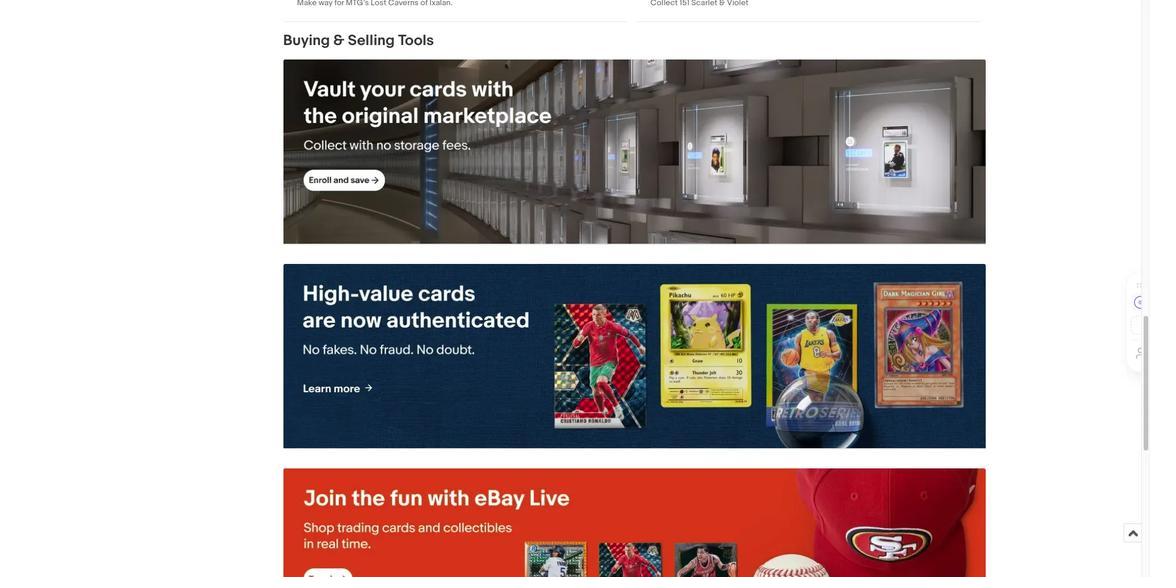 Task type: describe. For each thing, give the bounding box(es) containing it.
none text field ebay live image
[[283, 469, 985, 578]]

buying & selling tools
[[283, 32, 434, 50]]

none text field vault image
[[283, 59, 985, 245]]

tools
[[398, 32, 434, 50]]

ebay live image image
[[283, 469, 985, 578]]



Task type: vqa. For each thing, say whether or not it's contained in the screenshot.
top Top
no



Task type: locate. For each thing, give the bounding box(es) containing it.
None text field
[[283, 0, 627, 21], [283, 264, 985, 450], [283, 469, 985, 578], [283, 0, 627, 21]]

None text field
[[637, 0, 981, 21], [283, 59, 985, 245], [637, 0, 981, 21]]

buying
[[283, 32, 330, 50]]

&
[[333, 32, 344, 50]]

none text field high-value cards are now authenticated. learn more here.
[[283, 264, 985, 450]]

vault image image
[[283, 59, 985, 244]]

high-value cards are now authenticated. learn more here. image
[[283, 264, 985, 449]]

selling
[[348, 32, 395, 50]]



